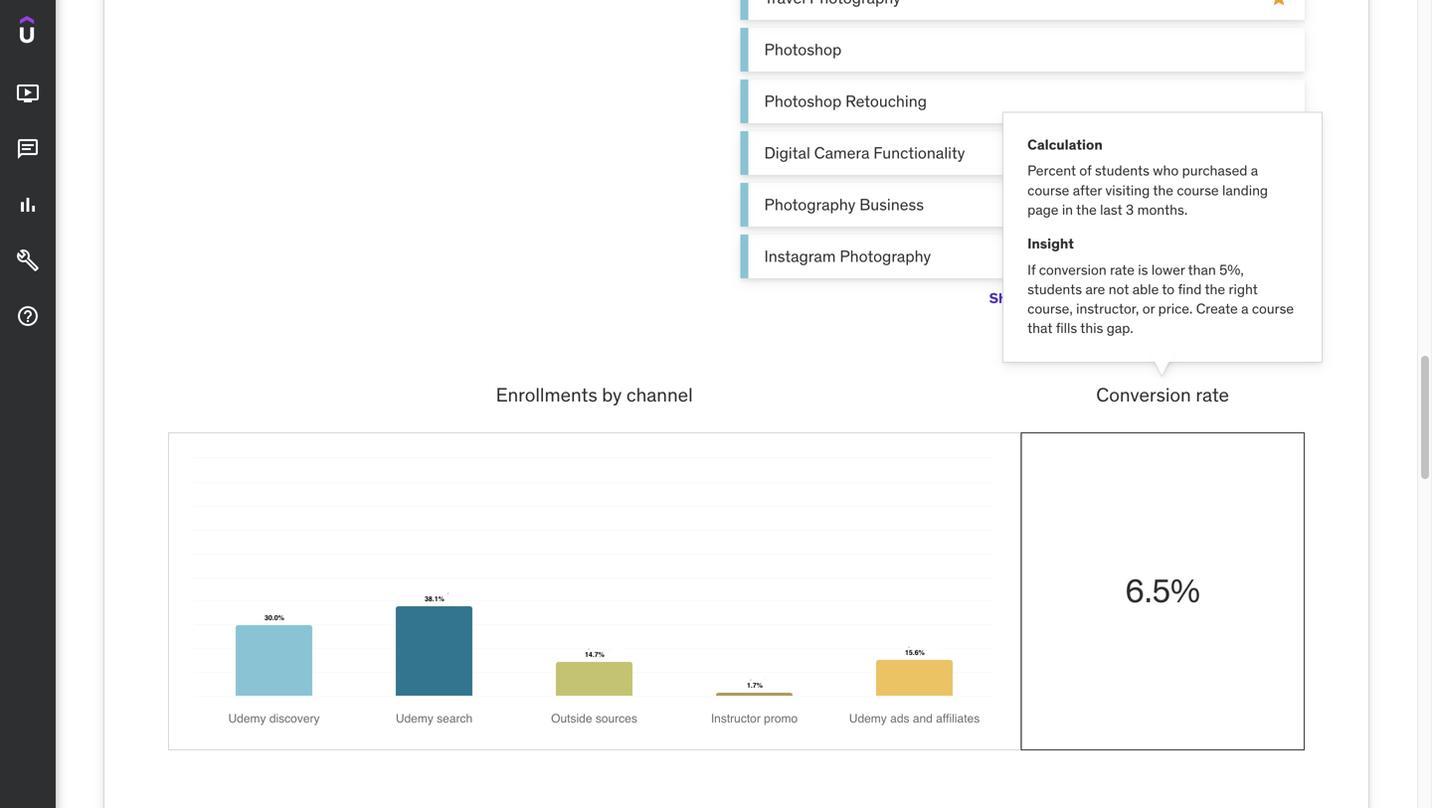 Task type: locate. For each thing, give the bounding box(es) containing it.
functionality
[[873, 143, 965, 163]]

months.
[[1137, 201, 1188, 219]]

a down right
[[1241, 300, 1249, 318]]

rate up not
[[1110, 261, 1135, 279]]

0 vertical spatial students
[[1095, 162, 1150, 180]]

0 vertical spatial rate
[[1110, 261, 1135, 279]]

the
[[1153, 181, 1173, 199], [1076, 201, 1097, 219], [1205, 280, 1225, 298]]

course,
[[1027, 300, 1073, 318]]

medium image
[[16, 82, 40, 106], [16, 137, 40, 161], [16, 304, 40, 328]]

students inside calculation percent of students who purchased a course after visiting the course landing page in the last 3 months.
[[1095, 162, 1150, 180]]

retouching
[[845, 91, 927, 111]]

photoshop for photoshop retouching
[[764, 91, 842, 111]]

photography
[[764, 194, 856, 215], [840, 246, 931, 266]]

by
[[602, 383, 622, 407]]

2 medium image from the top
[[16, 249, 40, 273]]

course down right
[[1252, 300, 1294, 318]]

to
[[1162, 280, 1175, 298]]

page
[[1027, 201, 1059, 219]]

conversion
[[1039, 261, 1107, 279]]

photography up instagram
[[764, 194, 856, 215]]

gap.
[[1107, 319, 1133, 337]]

course down purchased on the top of the page
[[1177, 181, 1219, 199]]

1 horizontal spatial students
[[1095, 162, 1150, 180]]

a up landing
[[1251, 162, 1258, 180]]

right
[[1229, 280, 1258, 298]]

medium image
[[16, 193, 40, 217], [16, 249, 40, 273]]

conversion
[[1096, 383, 1191, 407]]

show less button
[[989, 279, 1056, 318]]

1 vertical spatial medium image
[[16, 137, 40, 161]]

0 horizontal spatial the
[[1076, 201, 1097, 219]]

1 horizontal spatial a
[[1251, 162, 1258, 180]]

photoshop retouching link
[[740, 80, 1305, 123]]

2 photoshop from the top
[[764, 91, 842, 111]]

photoshop up digital on the top right of page
[[764, 91, 842, 111]]

0 vertical spatial the
[[1153, 181, 1173, 199]]

0 vertical spatial medium image
[[16, 82, 40, 106]]

a
[[1251, 162, 1258, 180], [1241, 300, 1249, 318]]

0 vertical spatial medium image
[[16, 193, 40, 217]]

rate right conversion
[[1196, 383, 1229, 407]]

1 medium image from the top
[[16, 193, 40, 217]]

photoshop up photoshop retouching
[[764, 39, 842, 60]]

the right the in
[[1076, 201, 1097, 219]]

1 horizontal spatial course
[[1177, 181, 1219, 199]]

after
[[1073, 181, 1102, 199]]

in
[[1062, 201, 1073, 219]]

who
[[1153, 162, 1179, 180]]

0 horizontal spatial a
[[1241, 300, 1249, 318]]

show less
[[989, 289, 1056, 307]]

photography down business
[[840, 246, 931, 266]]

students
[[1095, 162, 1150, 180], [1027, 280, 1082, 298]]

the up months.
[[1153, 181, 1173, 199]]

photography business
[[764, 194, 924, 215]]

show
[[989, 289, 1026, 307]]

1 vertical spatial medium image
[[16, 249, 40, 273]]

fills
[[1056, 319, 1077, 337]]

landing
[[1222, 181, 1268, 199]]

find
[[1178, 280, 1202, 298]]

conversion rate
[[1096, 383, 1229, 407]]

insight
[[1027, 235, 1074, 253]]

2 vertical spatial the
[[1205, 280, 1225, 298]]

1 horizontal spatial rate
[[1196, 383, 1229, 407]]

not
[[1109, 280, 1129, 298]]

the up create
[[1205, 280, 1225, 298]]

students inside insight if conversion rate is lower than 5%, students are not able to find the right course, instructor, or price. create a course that fills this gap.
[[1027, 280, 1082, 298]]

photoshop link
[[740, 28, 1305, 72]]

are
[[1085, 280, 1105, 298]]

a inside insight if conversion rate is lower than 5%, students are not able to find the right course, instructor, or price. create a course that fills this gap.
[[1241, 300, 1249, 318]]

rate
[[1110, 261, 1135, 279], [1196, 383, 1229, 407]]

1 vertical spatial a
[[1241, 300, 1249, 318]]

students up visiting
[[1095, 162, 1150, 180]]

course down percent
[[1027, 181, 1069, 199]]

2 vertical spatial medium image
[[16, 304, 40, 328]]

that
[[1027, 319, 1053, 337]]

business
[[859, 194, 924, 215]]

purchased
[[1182, 162, 1247, 180]]

0 vertical spatial photography
[[764, 194, 856, 215]]

1 vertical spatial the
[[1076, 201, 1097, 219]]

course inside insight if conversion rate is lower than 5%, students are not able to find the right course, instructor, or price. create a course that fills this gap.
[[1252, 300, 1294, 318]]

a inside calculation percent of students who purchased a course after visiting the course landing page in the last 3 months.
[[1251, 162, 1258, 180]]

0 horizontal spatial students
[[1027, 280, 1082, 298]]

1 vertical spatial photography
[[840, 246, 931, 266]]

rate inside insight if conversion rate is lower than 5%, students are not able to find the right course, instructor, or price. create a course that fills this gap.
[[1110, 261, 1135, 279]]

course
[[1027, 181, 1069, 199], [1177, 181, 1219, 199], [1252, 300, 1294, 318]]

instagram photography
[[764, 246, 931, 266]]

2 horizontal spatial course
[[1252, 300, 1294, 318]]

photoshop retouching
[[764, 91, 927, 111]]

create
[[1196, 300, 1238, 318]]

2 horizontal spatial the
[[1205, 280, 1225, 298]]

is
[[1138, 261, 1148, 279]]

less
[[1030, 289, 1056, 307]]

0 horizontal spatial rate
[[1110, 261, 1135, 279]]

1 vertical spatial photoshop
[[764, 91, 842, 111]]

photoshop
[[764, 39, 842, 60], [764, 91, 842, 111]]

if
[[1027, 261, 1036, 279]]

1 vertical spatial students
[[1027, 280, 1082, 298]]

calculation
[[1027, 136, 1103, 154]]

calculation percent of students who purchased a course after visiting the course landing page in the last 3 months.
[[1027, 136, 1268, 219]]

0 vertical spatial a
[[1251, 162, 1258, 180]]

percent
[[1027, 162, 1076, 180]]

1 photoshop from the top
[[764, 39, 842, 60]]

0 vertical spatial photoshop
[[764, 39, 842, 60]]

students up course,
[[1027, 280, 1082, 298]]



Task type: describe. For each thing, give the bounding box(es) containing it.
visiting
[[1105, 181, 1150, 199]]

price.
[[1158, 300, 1193, 318]]

than
[[1188, 261, 1216, 279]]

recommended for you image
[[1269, 0, 1289, 8]]

enrollments
[[496, 383, 597, 407]]

interactive chart image
[[193, 457, 995, 726]]

1 horizontal spatial the
[[1153, 181, 1173, 199]]

instagram photography link
[[740, 235, 1305, 279]]

digital camera functionality link
[[740, 131, 1305, 175]]

or
[[1142, 300, 1155, 318]]

digital camera functionality
[[764, 143, 965, 163]]

of
[[1079, 162, 1092, 180]]

the inside insight if conversion rate is lower than 5%, students are not able to find the right course, instructor, or price. create a course that fills this gap.
[[1205, 280, 1225, 298]]

udemy image
[[20, 16, 110, 50]]

1 vertical spatial rate
[[1196, 383, 1229, 407]]

insight if conversion rate is lower than 5%, students are not able to find the right course, instructor, or price. create a course that fills this gap.
[[1027, 235, 1294, 337]]

5%,
[[1219, 261, 1244, 279]]

able
[[1132, 280, 1159, 298]]

lower
[[1151, 261, 1185, 279]]

0 horizontal spatial course
[[1027, 181, 1069, 199]]

channel
[[626, 383, 693, 407]]

photography business link
[[740, 183, 1305, 227]]

enrollments by channel
[[496, 383, 693, 407]]

photoshop for photoshop
[[764, 39, 842, 60]]

instructor,
[[1076, 300, 1139, 318]]

2 medium image from the top
[[16, 137, 40, 161]]

digital
[[764, 143, 810, 163]]

6.5%
[[1125, 571, 1200, 611]]

1 medium image from the top
[[16, 82, 40, 106]]

instagram
[[764, 246, 836, 266]]

last
[[1100, 201, 1122, 219]]

camera
[[814, 143, 870, 163]]

3 medium image from the top
[[16, 304, 40, 328]]

this
[[1080, 319, 1103, 337]]

3
[[1126, 201, 1134, 219]]



Task type: vqa. For each thing, say whether or not it's contained in the screenshot.
bottommost a
yes



